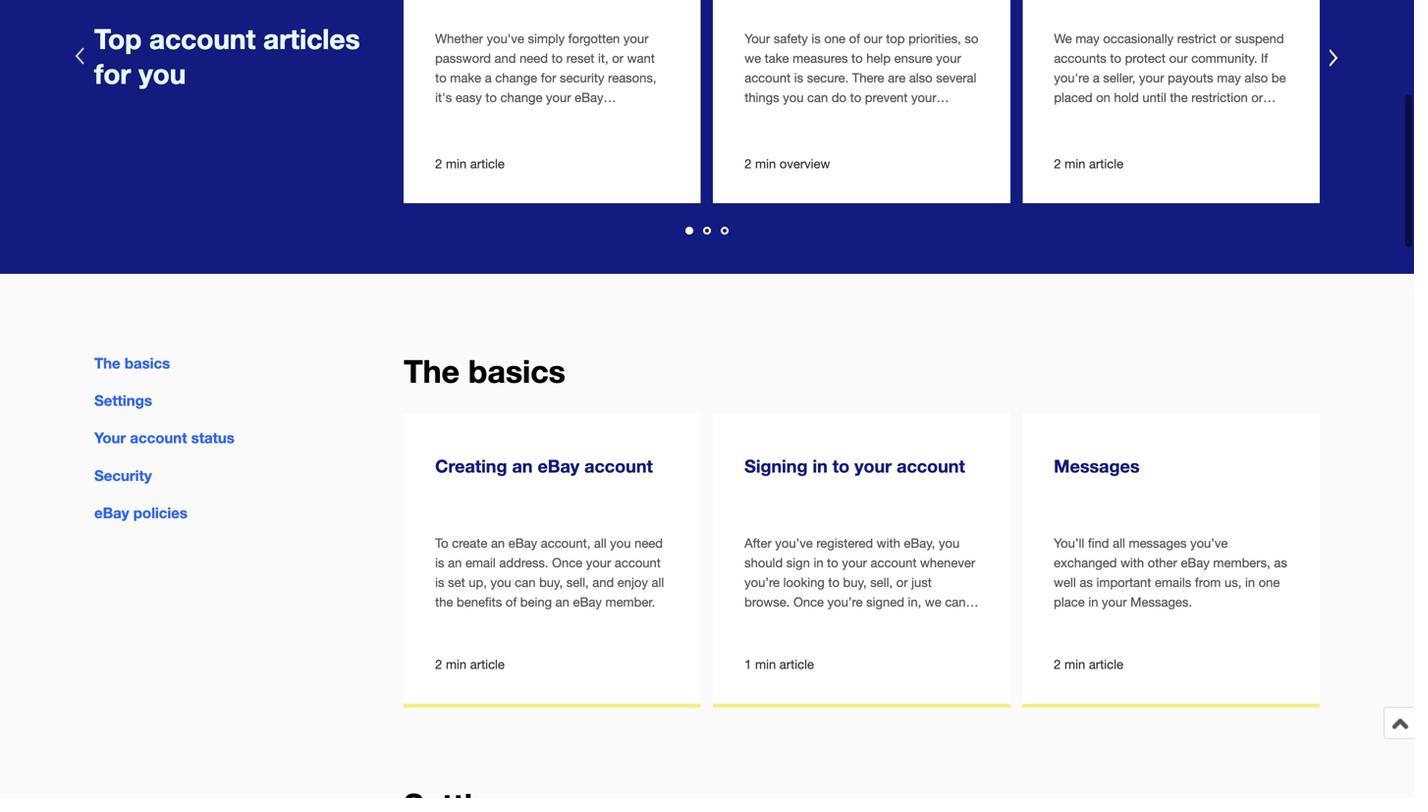 Task type: vqa. For each thing, say whether or not it's contained in the screenshot.
The 'Inch'
no



Task type: describe. For each thing, give the bounding box(es) containing it.
2 min overview
[[745, 156, 830, 171]]

to down simply
[[551, 50, 563, 66]]

several
[[936, 70, 977, 85]]

your up registered
[[854, 456, 892, 477]]

being inside the to create an ebay account, all you need is an email address. once your account is set up, you can buy, sell, and enjoy all the benefits of being an ebay member.
[[520, 595, 552, 610]]

your left interests.
[[801, 654, 826, 669]]

reset
[[566, 50, 595, 66]]

over.
[[745, 129, 772, 144]]

you've
[[487, 31, 524, 46]]

article for messages
[[1089, 657, 1123, 672]]

we may occasionally restrict or suspend accounts to protect our community. if you're a seller, your payouts may also be placed on hold until the restriction or suspension is lifted.
[[1054, 31, 1286, 125]]

also inside "your safety is one of our top priorities, so we take measures to help ensure your account is secure. there are also several things you can do to prevent your account from being hacked or taken over."
[[909, 70, 933, 85]]

0 horizontal spatial the basics
[[94, 355, 170, 372]]

to
[[435, 536, 448, 551]]

you down shopping on the bottom
[[863, 634, 883, 649]]

sell, inside after you've registered with ebay, you should sign in to your account whenever you're looking to buy, sell, or just browse. once you're signed in, we can personalize your shopping experience and show you items you might like based on your interests.
[[870, 575, 893, 590]]

items
[[828, 634, 859, 649]]

need for you
[[634, 536, 663, 551]]

benefits
[[457, 595, 502, 610]]

up,
[[469, 575, 487, 590]]

show
[[770, 634, 800, 649]]

shopping
[[842, 614, 895, 629]]

1 horizontal spatial as
[[1274, 555, 1287, 570]]

taken
[[920, 109, 951, 125]]

your inside the to create an ebay account, all you need is an email address. once your account is set up, you can buy, sell, and enjoy all the benefits of being an ebay member.
[[586, 555, 611, 570]]

being inside "your safety is one of our top priorities, so we take measures to help ensure your account is secure. there are also several things you can do to prevent your account from being hacked or taken over."
[[824, 109, 856, 125]]

other
[[1148, 555, 1177, 570]]

ebay policies
[[94, 504, 188, 522]]

with inside after you've registered with ebay, you should sign in to your account whenever you're looking to buy, sell, or just browse. once you're signed in, we can personalize your shopping experience and show you items you might like based on your interests.
[[877, 536, 900, 551]]

you inside "your safety is one of our top priorities, so we take measures to help ensure your account is secure. there are also several things you can do to prevent your account from being hacked or taken over."
[[783, 90, 804, 105]]

to right signing
[[833, 456, 850, 477]]

signing
[[745, 456, 808, 477]]

password.
[[435, 109, 494, 125]]

protect
[[1125, 50, 1166, 66]]

can inside "your safety is one of our top priorities, so we take measures to help ensure your account is secure. there are also several things you can do to prevent your account from being hacked or taken over."
[[807, 90, 828, 105]]

your safety is one of our top priorities, so we take measures to help ensure your account is secure. there are also several things you can do to prevent your account from being hacked or taken over.
[[745, 31, 978, 144]]

all inside you'll find all messages you've exchanged with other ebay members, as well as important emails from us, in one place in your messages.
[[1113, 536, 1125, 551]]

ensure
[[894, 50, 933, 66]]

is inside we may occasionally restrict or suspend accounts to protect our community. if you're a seller, your payouts may also be placed on hold until the restriction or suspension is lifted.
[[1123, 109, 1132, 125]]

priorities,
[[908, 31, 961, 46]]

for inside top account articles for you
[[94, 57, 131, 90]]

occasionally
[[1103, 31, 1174, 46]]

safety
[[774, 31, 808, 46]]

and inside whether you've simply forgotten your password and need to reset it, or want to make a change for security reasons, it's easy to change your ebay password.
[[494, 50, 516, 66]]

account down things
[[745, 109, 791, 125]]

member.
[[605, 595, 655, 610]]

prevent
[[865, 90, 908, 105]]

article down the password.
[[470, 156, 505, 171]]

min down place at bottom right
[[1065, 657, 1085, 672]]

or inside after you've registered with ebay, you should sign in to your account whenever you're looking to buy, sell, or just browse. once you're signed in, we can personalize your shopping experience and show you items you might like based on your interests.
[[896, 575, 908, 590]]

1 horizontal spatial basics
[[468, 353, 565, 390]]

or right restriction
[[1252, 90, 1263, 105]]

you right up,
[[491, 575, 511, 590]]

placed
[[1054, 90, 1093, 105]]

min down the password.
[[446, 156, 467, 171]]

overview
[[780, 156, 830, 171]]

to create an ebay account, all you need is an email address. once your account is set up, you can buy, sell, and enjoy all the benefits of being an ebay member.
[[435, 536, 664, 610]]

looking
[[783, 575, 825, 590]]

after
[[745, 536, 772, 551]]

account up ebay,
[[897, 456, 965, 477]]

members,
[[1213, 555, 1270, 570]]

policies
[[133, 504, 188, 522]]

our inside we may occasionally restrict or suspend accounts to protect our community. if you're a seller, your payouts may also be placed on hold until the restriction or suspension is lifted.
[[1169, 50, 1188, 66]]

account inside top account articles for you
[[149, 22, 256, 55]]

restrict
[[1177, 31, 1216, 46]]

make
[[450, 70, 481, 85]]

0 horizontal spatial may
[[1076, 31, 1100, 46]]

in right place at bottom right
[[1088, 595, 1098, 610]]

settings link
[[94, 392, 152, 410]]

whenever
[[920, 555, 975, 570]]

whether you've simply forgotten your password and need to reset it, or want to make a change for security reasons, it's easy to change your ebay password.
[[435, 31, 656, 125]]

1 vertical spatial an
[[491, 536, 505, 551]]

simply
[[528, 31, 565, 46]]

article down suspension
[[1089, 156, 1124, 171]]

ebay up the account,
[[538, 456, 580, 477]]

on inside after you've registered with ebay, you should sign in to your account whenever you're looking to buy, sell, or just browse. once you're signed in, we can personalize your shopping experience and show you items you might like based on your interests.
[[783, 654, 798, 669]]

are
[[888, 70, 906, 85]]

to right easy
[[486, 90, 497, 105]]

ebay down security
[[94, 504, 129, 522]]

and inside the to create an ebay account, all you need is an email address. once your account is set up, you can buy, sell, and enjoy all the benefits of being an ebay member.
[[592, 575, 614, 590]]

security link
[[94, 467, 152, 484]]

create
[[452, 536, 487, 551]]

sign
[[786, 555, 810, 570]]

you up whenever
[[939, 536, 960, 551]]

well
[[1054, 575, 1076, 590]]

restriction
[[1191, 90, 1248, 105]]

secure.
[[807, 70, 849, 85]]

on inside we may occasionally restrict or suspend accounts to protect our community. if you're a seller, your payouts may also be placed on hold until the restriction or suspension is lifted.
[[1096, 90, 1111, 105]]

also inside we may occasionally restrict or suspend accounts to protect our community. if you're a seller, your payouts may also be placed on hold until the restriction or suspension is lifted.
[[1245, 70, 1268, 85]]

ebay inside whether you've simply forgotten your password and need to reset it, or want to make a change for security reasons, it's easy to change your ebay password.
[[575, 90, 604, 105]]

one inside you'll find all messages you've exchanged with other ebay members, as well as important emails from us, in one place in your messages.
[[1259, 575, 1280, 590]]

suspend
[[1235, 31, 1284, 46]]

security
[[94, 467, 152, 484]]

you inside top account articles for you
[[139, 57, 186, 90]]

once inside the to create an ebay account, all you need is an email address. once your account is set up, you can buy, sell, and enjoy all the benefits of being an ebay member.
[[552, 555, 583, 570]]

top account articles for you
[[94, 22, 360, 90]]

we
[[1054, 31, 1072, 46]]

based
[[745, 654, 780, 669]]

messages.
[[1131, 595, 1192, 610]]

article for creating an ebay account
[[470, 657, 505, 672]]

the for restriction
[[1170, 90, 1188, 105]]

you'll
[[1054, 536, 1084, 551]]

exchanged
[[1054, 555, 1117, 570]]

so
[[965, 31, 978, 46]]

once inside after you've registered with ebay, you should sign in to your account whenever you're looking to buy, sell, or just browse. once you're signed in, we can personalize your shopping experience and show you items you might like based on your interests.
[[793, 595, 824, 610]]

or up community. on the right
[[1220, 31, 1232, 46]]

1
[[745, 657, 752, 672]]

find
[[1088, 536, 1109, 551]]

ebay up address.
[[508, 536, 537, 551]]

top
[[886, 31, 905, 46]]

take
[[765, 50, 789, 66]]

for inside whether you've simply forgotten your password and need to reset it, or want to make a change for security reasons, it's easy to change your ebay password.
[[541, 70, 556, 85]]

can inside the to create an ebay account, all you need is an email address. once your account is set up, you can buy, sell, and enjoy all the benefits of being an ebay member.
[[515, 575, 536, 590]]

an email
[[448, 555, 496, 570]]

or inside "your safety is one of our top priorities, so we take measures to help ensure your account is secure. there are also several things you can do to prevent your account from being hacked or taken over."
[[904, 109, 916, 125]]

1 min article
[[745, 657, 814, 672]]

personalize
[[745, 614, 810, 629]]

hacked
[[859, 109, 901, 125]]

your for your safety is one of our top priorities, so we take measures to help ensure your account is secure. there are also several things you can do to prevent your account from being hacked or taken over.
[[745, 31, 770, 46]]

accounts
[[1054, 50, 1107, 66]]

enjoy
[[617, 575, 648, 590]]

like
[[923, 634, 942, 649]]

2 min article down suspension
[[1054, 156, 1124, 171]]

measures to
[[793, 50, 863, 66]]

is left secure.
[[794, 70, 803, 85]]

reasons,
[[608, 70, 656, 85]]

after you've registered with ebay, you should sign in to your account whenever you're looking to buy, sell, or just browse. once you're signed in, we can personalize your shopping experience and show you items you might like based on your interests.
[[745, 536, 975, 669]]

your inside we may occasionally restrict or suspend accounts to protect our community. if you're a seller, your payouts may also be placed on hold until the restriction or suspension is lifted.
[[1139, 70, 1164, 85]]

settings
[[94, 392, 152, 410]]

to up it's
[[435, 70, 447, 85]]

is left set in the left bottom of the page
[[435, 575, 444, 590]]

suspension
[[1054, 109, 1119, 125]]

min down suspension
[[1065, 156, 1086, 171]]

ebay policies link
[[94, 504, 188, 522]]

min down benefits
[[446, 657, 467, 672]]

creating an ebay account
[[435, 456, 653, 477]]



Task type: locate. For each thing, give the bounding box(es) containing it.
the down the payouts on the top of page
[[1170, 90, 1188, 105]]

account up enjoy
[[615, 555, 661, 570]]

article down benefits
[[470, 657, 505, 672]]

1 also from the left
[[909, 70, 933, 85]]

account down settings link
[[130, 429, 187, 447]]

our inside "your safety is one of our top priorities, so we take measures to help ensure your account is secure. there are also several things you can do to prevent your account from being hacked or taken over."
[[864, 31, 882, 46]]

2 buy, from the left
[[843, 575, 867, 590]]

1 horizontal spatial once
[[793, 595, 824, 610]]

0 vertical spatial your
[[745, 31, 770, 46]]

an down the account,
[[556, 595, 569, 610]]

we inside after you've registered with ebay, you should sign in to your account whenever you're looking to buy, sell, or just browse. once you're signed in, we can personalize your shopping experience and show you items you might like based on your interests.
[[925, 595, 941, 610]]

buy, up signed at the bottom
[[843, 575, 867, 590]]

0 horizontal spatial you've
[[775, 536, 813, 551]]

your up items
[[813, 614, 838, 629]]

0 vertical spatial we
[[745, 50, 761, 66]]

in right signing
[[813, 456, 828, 477]]

1 horizontal spatial on
[[1096, 90, 1111, 105]]

1 horizontal spatial sell,
[[870, 575, 893, 590]]

your
[[745, 31, 770, 46], [94, 429, 126, 447]]

1 horizontal spatial and
[[592, 575, 614, 590]]

us,
[[1225, 575, 1242, 590]]

need up enjoy
[[634, 536, 663, 551]]

in
[[813, 456, 828, 477], [814, 555, 824, 570], [1245, 575, 1255, 590], [1088, 595, 1098, 610]]

or inside whether you've simply forgotten your password and need to reset it, or want to make a change for security reasons, it's easy to change your ebay password.
[[612, 50, 624, 66]]

0 horizontal spatial can
[[515, 575, 536, 590]]

from down secure.
[[794, 109, 820, 125]]

1 horizontal spatial with
[[1121, 555, 1144, 570]]

account up the account,
[[584, 456, 653, 477]]

0 horizontal spatial all
[[594, 536, 607, 551]]

a inside whether you've simply forgotten your password and need to reset it, or want to make a change for security reasons, it's easy to change your ebay password.
[[485, 70, 492, 85]]

min down over.
[[755, 156, 776, 171]]

1 sell, from the left
[[566, 575, 589, 590]]

can down address.
[[515, 575, 536, 590]]

it,
[[598, 50, 608, 66]]

you right show
[[804, 634, 824, 649]]

1 vertical spatial you're
[[828, 595, 863, 610]]

help
[[866, 50, 891, 66]]

can up experience
[[945, 595, 966, 610]]

2 you've from the left
[[1190, 536, 1228, 551]]

1 a from the left
[[485, 70, 492, 85]]

to inside we may occasionally restrict or suspend accounts to protect our community. if you're a seller, your payouts may also be placed on hold until the restriction or suspension is lifted.
[[1110, 50, 1121, 66]]

1 horizontal spatial we
[[925, 595, 941, 610]]

0 horizontal spatial our
[[864, 31, 882, 46]]

0 horizontal spatial with
[[877, 536, 900, 551]]

1 horizontal spatial you're
[[828, 595, 863, 610]]

in inside after you've registered with ebay, you should sign in to your account whenever you're looking to buy, sell, or just browse. once you're signed in, we can personalize your shopping experience and show you items you might like based on your interests.
[[814, 555, 824, 570]]

need inside whether you've simply forgotten your password and need to reset it, or want to make a change for security reasons, it's easy to change your ebay password.
[[520, 50, 548, 66]]

password
[[435, 50, 491, 66]]

being
[[824, 109, 856, 125], [520, 595, 552, 610]]

min right 1
[[755, 657, 776, 672]]

with inside you'll find all messages you've exchanged with other ebay members, as well as important emails from us, in one place in your messages.
[[1121, 555, 1144, 570]]

1 horizontal spatial may
[[1217, 70, 1241, 85]]

1 vertical spatial as
[[1080, 575, 1093, 590]]

is up measures to on the right top
[[812, 31, 821, 46]]

to right do
[[850, 90, 861, 105]]

2 min article down benefits
[[435, 657, 505, 672]]

0 horizontal spatial being
[[520, 595, 552, 610]]

1 vertical spatial from
[[1195, 575, 1221, 590]]

your up take
[[745, 31, 770, 46]]

you'll find all messages you've exchanged with other ebay members, as well as important emails from us, in one place in your messages.
[[1054, 536, 1287, 610]]

the inside the to create an ebay account, all you need is an email address. once your account is set up, you can buy, sell, and enjoy all the benefits of being an ebay member.
[[435, 595, 453, 610]]

your down registered
[[842, 555, 867, 570]]

whether
[[435, 31, 483, 46]]

you've up sign
[[775, 536, 813, 551]]

articles
[[263, 22, 360, 55]]

0 horizontal spatial an
[[491, 536, 505, 551]]

a right make
[[485, 70, 492, 85]]

1 vertical spatial we
[[925, 595, 941, 610]]

1 vertical spatial may
[[1217, 70, 1241, 85]]

article down important
[[1089, 657, 1123, 672]]

is down to
[[435, 555, 444, 570]]

of
[[849, 31, 860, 46], [506, 595, 517, 610]]

from inside "your safety is one of our top priorities, so we take measures to help ensure your account is secure. there are also several things you can do to prevent your account from being hacked or taken over."
[[794, 109, 820, 125]]

change
[[495, 70, 537, 85], [500, 90, 543, 105]]

1 you've from the left
[[775, 536, 813, 551]]

1 horizontal spatial can
[[807, 90, 828, 105]]

for
[[94, 57, 131, 90], [541, 70, 556, 85]]

1 horizontal spatial your
[[745, 31, 770, 46]]

buy,
[[539, 575, 563, 590], [843, 575, 867, 590]]

it's
[[435, 90, 452, 105]]

buy, inside after you've registered with ebay, you should sign in to your account whenever you're looking to buy, sell, or just browse. once you're signed in, we can personalize your shopping experience and show you items you might like based on your interests.
[[843, 575, 867, 590]]

or
[[1220, 31, 1232, 46], [612, 50, 624, 66], [1252, 90, 1263, 105], [904, 109, 916, 125], [896, 575, 908, 590]]

or left taken
[[904, 109, 916, 125]]

0 horizontal spatial for
[[94, 57, 131, 90]]

1 vertical spatial can
[[515, 575, 536, 590]]

the basics up settings link
[[94, 355, 170, 372]]

the basics up creating
[[404, 353, 565, 390]]

being down do
[[824, 109, 856, 125]]

ebay,
[[904, 536, 935, 551]]

1 vertical spatial on
[[783, 654, 798, 669]]

you've inside after you've registered with ebay, you should sign in to your account whenever you're looking to buy, sell, or just browse. once you're signed in, we can personalize your shopping experience and show you items you might like based on your interests.
[[775, 536, 813, 551]]

1 horizontal spatial for
[[541, 70, 556, 85]]

your up security link on the bottom left of page
[[94, 429, 126, 447]]

also down ensure on the top right of page
[[909, 70, 933, 85]]

is down hold
[[1123, 109, 1132, 125]]

1 horizontal spatial all
[[652, 575, 664, 590]]

messages
[[1129, 536, 1187, 551]]

the basics
[[404, 353, 565, 390], [94, 355, 170, 372]]

of inside the to create an ebay account, all you need is an email address. once your account is set up, you can buy, sell, and enjoy all the benefits of being an ebay member.
[[506, 595, 517, 610]]

emails
[[1155, 575, 1192, 590]]

your inside "your safety is one of our top priorities, so we take measures to help ensure your account is secure. there are also several things you can do to prevent your account from being hacked or taken over."
[[745, 31, 770, 46]]

from
[[794, 109, 820, 125], [1195, 575, 1221, 590]]

0 horizontal spatial of
[[506, 595, 517, 610]]

2 horizontal spatial all
[[1113, 536, 1125, 551]]

0 vertical spatial with
[[877, 536, 900, 551]]

2 for we may occasionally restrict or suspend accounts to protect our community. if you're a seller, your payouts may also be placed on hold until the restriction or suspension is lifted.
[[1054, 156, 1061, 171]]

0 vertical spatial can
[[807, 90, 828, 105]]

we right in,
[[925, 595, 941, 610]]

2 also from the left
[[1245, 70, 1268, 85]]

0 horizontal spatial on
[[783, 654, 798, 669]]

being down address.
[[520, 595, 552, 610]]

if
[[1261, 50, 1268, 66]]

article for signing in to your account
[[780, 657, 814, 672]]

until
[[1143, 90, 1166, 105]]

0 horizontal spatial sell,
[[566, 575, 589, 590]]

all right enjoy
[[652, 575, 664, 590]]

a inside we may occasionally restrict or suspend accounts to protect our community. if you're a seller, your payouts may also be placed on hold until the restriction or suspension is lifted.
[[1093, 70, 1100, 85]]

ebay inside you'll find all messages you've exchanged with other ebay members, as well as important emails from us, in one place in your messages.
[[1181, 555, 1210, 570]]

min
[[446, 156, 467, 171], [755, 156, 776, 171], [1065, 156, 1086, 171], [446, 657, 467, 672], [755, 657, 776, 672], [1065, 657, 1085, 672]]

to right looking
[[828, 575, 840, 590]]

just
[[911, 575, 932, 590]]

2 a from the left
[[1093, 70, 1100, 85]]

the for benefits
[[435, 595, 453, 610]]

0 horizontal spatial buy,
[[539, 575, 563, 590]]

0 vertical spatial and
[[494, 50, 516, 66]]

from inside you'll find all messages you've exchanged with other ebay members, as well as important emails from us, in one place in your messages.
[[1195, 575, 1221, 590]]

sell, down the account,
[[566, 575, 589, 590]]

once down the account,
[[552, 555, 583, 570]]

0 horizontal spatial you're
[[745, 575, 780, 590]]

signed
[[866, 595, 904, 610]]

want
[[627, 50, 655, 66]]

you're down should
[[745, 575, 780, 590]]

need down simply
[[520, 50, 548, 66]]

to down registered
[[827, 555, 838, 570]]

an
[[512, 456, 533, 477], [491, 536, 505, 551], [556, 595, 569, 610]]

0 vertical spatial from
[[794, 109, 820, 125]]

can
[[807, 90, 828, 105], [515, 575, 536, 590], [945, 595, 966, 610]]

your down important
[[1102, 595, 1127, 610]]

1 vertical spatial being
[[520, 595, 552, 610]]

1 horizontal spatial one
[[1259, 575, 1280, 590]]

you've
[[775, 536, 813, 551], [1190, 536, 1228, 551]]

1 horizontal spatial being
[[824, 109, 856, 125]]

our up the payouts on the top of page
[[1169, 50, 1188, 66]]

community.
[[1191, 50, 1257, 66]]

account inside the to create an ebay account, all you need is an email address. once your account is set up, you can buy, sell, and enjoy all the benefits of being an ebay member.
[[615, 555, 661, 570]]

as down exchanged
[[1080, 575, 1093, 590]]

in,
[[908, 595, 921, 610]]

one down members,
[[1259, 575, 1280, 590]]

one inside "your safety is one of our top priorities, so we take measures to help ensure your account is secure. there are also several things you can do to prevent your account from being hacked or taken over."
[[824, 31, 846, 46]]

0 horizontal spatial a
[[485, 70, 492, 85]]

top
[[94, 22, 142, 55]]

1 horizontal spatial a
[[1093, 70, 1100, 85]]

one up measures to on the right top
[[824, 31, 846, 46]]

browse.
[[745, 595, 790, 610]]

your account status
[[94, 429, 235, 447]]

you're up shopping on the bottom
[[828, 595, 863, 610]]

may up the accounts
[[1076, 31, 1100, 46]]

account up things
[[745, 70, 791, 85]]

creating
[[435, 456, 507, 477]]

1 horizontal spatial the
[[1170, 90, 1188, 105]]

on
[[1096, 90, 1111, 105], [783, 654, 798, 669]]

the basics link
[[94, 355, 170, 372]]

to inside "your safety is one of our top priorities, so we take measures to help ensure your account is secure. there are also several things you can do to prevent your account from being hacked or taken over."
[[850, 90, 861, 105]]

2 min article
[[435, 156, 505, 171], [1054, 156, 1124, 171], [435, 657, 505, 672], [1054, 657, 1123, 672]]

do
[[832, 90, 847, 105]]

0 vertical spatial you're
[[745, 575, 780, 590]]

we left take
[[745, 50, 761, 66]]

0 horizontal spatial the
[[94, 355, 120, 372]]

0 vertical spatial once
[[552, 555, 583, 570]]

buy, inside the to create an ebay account, all you need is an email address. once your account is set up, you can buy, sell, and enjoy all the benefits of being an ebay member.
[[539, 575, 563, 590]]

in right us, on the right of the page
[[1245, 575, 1255, 590]]

0 vertical spatial change
[[495, 70, 537, 85]]

1 vertical spatial the
[[435, 595, 453, 610]]

once
[[552, 555, 583, 570], [793, 595, 824, 610]]

1 horizontal spatial you've
[[1190, 536, 1228, 551]]

interests.
[[830, 654, 882, 669]]

important
[[1096, 575, 1151, 590]]

1 horizontal spatial an
[[512, 456, 533, 477]]

0 vertical spatial may
[[1076, 31, 1100, 46]]

0 vertical spatial the
[[1170, 90, 1188, 105]]

your down "security"
[[546, 90, 571, 105]]

1 horizontal spatial our
[[1169, 50, 1188, 66]]

ebay left member.
[[573, 595, 602, 610]]

you're
[[745, 575, 780, 590], [828, 595, 863, 610]]

the inside we may occasionally restrict or suspend accounts to protect our community. if you're a seller, your payouts may also be placed on hold until the restriction or suspension is lifted.
[[1170, 90, 1188, 105]]

1 vertical spatial our
[[1169, 50, 1188, 66]]

need for and
[[520, 50, 548, 66]]

security
[[560, 70, 604, 85]]

may
[[1076, 31, 1100, 46], [1217, 70, 1241, 85]]

1 horizontal spatial need
[[634, 536, 663, 551]]

might
[[887, 634, 919, 649]]

messages
[[1054, 456, 1140, 477]]

0 horizontal spatial and
[[494, 50, 516, 66]]

also down if on the right top of the page
[[1245, 70, 1268, 85]]

1 horizontal spatial also
[[1245, 70, 1268, 85]]

2 for your safety is one of our top priorities, so we take measures to help ensure your account is secure. there are also several things you can do to prevent your account from being hacked or taken over.
[[745, 156, 752, 171]]

0 vertical spatial as
[[1274, 555, 1287, 570]]

need inside the to create an ebay account, all you need is an email address. once your account is set up, you can buy, sell, and enjoy all the benefits of being an ebay member.
[[634, 536, 663, 551]]

2 min article down place at bottom right
[[1054, 657, 1123, 672]]

0 vertical spatial being
[[824, 109, 856, 125]]

1 vertical spatial one
[[1259, 575, 1280, 590]]

your up want
[[623, 31, 649, 46]]

registered
[[816, 536, 873, 551]]

for down top
[[94, 57, 131, 90]]

you
[[139, 57, 186, 90], [783, 90, 804, 105], [610, 536, 631, 551], [939, 536, 960, 551], [491, 575, 511, 590], [804, 634, 824, 649], [863, 634, 883, 649]]

and left enjoy
[[592, 575, 614, 590]]

1 horizontal spatial buy,
[[843, 575, 867, 590]]

may down community. on the right
[[1217, 70, 1241, 85]]

hold
[[1114, 90, 1139, 105]]

in right sign
[[814, 555, 824, 570]]

your up several
[[936, 50, 961, 66]]

0 vertical spatial our
[[864, 31, 882, 46]]

2 vertical spatial an
[[556, 595, 569, 610]]

signing in to your account
[[745, 456, 965, 477]]

1 vertical spatial with
[[1121, 555, 1144, 570]]

2
[[435, 156, 442, 171], [745, 156, 752, 171], [1054, 156, 1061, 171], [435, 657, 442, 672], [1054, 657, 1061, 672]]

1 vertical spatial your
[[94, 429, 126, 447]]

1 horizontal spatial the basics
[[404, 353, 565, 390]]

0 horizontal spatial the
[[435, 595, 453, 610]]

your up taken
[[911, 90, 936, 105]]

of right benefits
[[506, 595, 517, 610]]

all right find
[[1113, 536, 1125, 551]]

payouts
[[1168, 70, 1213, 85]]

1 horizontal spatial the
[[404, 353, 460, 390]]

or left just
[[896, 575, 908, 590]]

account inside after you've registered with ebay, you should sign in to your account whenever you're looking to buy, sell, or just browse. once you're signed in, we can personalize your shopping experience and show you items you might like based on your interests.
[[871, 555, 917, 570]]

0 horizontal spatial basics
[[125, 355, 170, 372]]

you up enjoy
[[610, 536, 631, 551]]

set
[[448, 575, 465, 590]]

with up important
[[1121, 555, 1144, 570]]

you've inside you'll find all messages you've exchanged with other ebay members, as well as important emails from us, in one place in your messages.
[[1190, 536, 1228, 551]]

for left "security"
[[541, 70, 556, 85]]

2 sell, from the left
[[870, 575, 893, 590]]

0 horizontal spatial once
[[552, 555, 583, 570]]

seller,
[[1103, 70, 1136, 85]]

status
[[191, 429, 235, 447]]

lifted.
[[1135, 109, 1167, 125]]

of inside "your safety is one of our top priorities, so we take measures to help ensure your account is secure. there are also several things you can do to prevent your account from being hacked or taken over."
[[849, 31, 860, 46]]

account down ebay,
[[871, 555, 917, 570]]

0 horizontal spatial one
[[824, 31, 846, 46]]

address.
[[499, 555, 548, 570]]

0 vertical spatial an
[[512, 456, 533, 477]]

easy
[[455, 90, 482, 105]]

sell, inside the to create an ebay account, all you need is an email address. once your account is set up, you can buy, sell, and enjoy all the benefits of being an ebay member.
[[566, 575, 589, 590]]

we inside "your safety is one of our top priorities, so we take measures to help ensure your account is secure. there are also several things you can do to prevent your account from being hacked or taken over."
[[745, 50, 761, 66]]

1 vertical spatial of
[[506, 595, 517, 610]]

1 buy, from the left
[[539, 575, 563, 590]]

1 vertical spatial need
[[634, 536, 663, 551]]

0 horizontal spatial as
[[1080, 575, 1093, 590]]

2 horizontal spatial can
[[945, 595, 966, 610]]

experience
[[898, 614, 961, 629]]

your inside you'll find all messages you've exchanged with other ebay members, as well as important emails from us, in one place in your messages.
[[1102, 595, 1127, 610]]

one
[[824, 31, 846, 46], [1259, 575, 1280, 590]]

article down show
[[780, 657, 814, 672]]

1 horizontal spatial from
[[1195, 575, 1221, 590]]

as
[[1274, 555, 1287, 570], [1080, 575, 1093, 590]]

of up measures to on the right top
[[849, 31, 860, 46]]

your account status link
[[94, 429, 235, 447]]

can inside after you've registered with ebay, you should sign in to your account whenever you're looking to buy, sell, or just browse. once you're signed in, we can personalize your shopping experience and show you items you might like based on your interests.
[[945, 595, 966, 610]]

ebay down "security"
[[575, 90, 604, 105]]

and inside after you've registered with ebay, you should sign in to your account whenever you're looking to buy, sell, or just browse. once you're signed in, we can personalize your shopping experience and show you items you might like based on your interests.
[[745, 634, 766, 649]]

0 vertical spatial of
[[849, 31, 860, 46]]

0 vertical spatial on
[[1096, 90, 1111, 105]]

change down you've
[[495, 70, 537, 85]]

0 horizontal spatial your
[[94, 429, 126, 447]]

you've up members,
[[1190, 536, 1228, 551]]

your down the account,
[[586, 555, 611, 570]]

all
[[594, 536, 607, 551], [1113, 536, 1125, 551], [652, 575, 664, 590]]

the down set in the left bottom of the page
[[435, 595, 453, 610]]

0 horizontal spatial we
[[745, 50, 761, 66]]

1 vertical spatial once
[[793, 595, 824, 610]]

2 horizontal spatial an
[[556, 595, 569, 610]]

2 horizontal spatial and
[[745, 634, 766, 649]]

0 horizontal spatial need
[[520, 50, 548, 66]]

be
[[1272, 70, 1286, 85]]

ebay
[[575, 90, 604, 105], [538, 456, 580, 477], [94, 504, 129, 522], [508, 536, 537, 551], [1181, 555, 1210, 570], [573, 595, 602, 610]]

change right easy
[[500, 90, 543, 105]]

0 vertical spatial one
[[824, 31, 846, 46]]

and up based
[[745, 634, 766, 649]]

2 min article down the password.
[[435, 156, 505, 171]]

0 horizontal spatial from
[[794, 109, 820, 125]]

0 horizontal spatial also
[[909, 70, 933, 85]]

with left ebay,
[[877, 536, 900, 551]]

1 vertical spatial change
[[500, 90, 543, 105]]

2 vertical spatial can
[[945, 595, 966, 610]]

2 vertical spatial and
[[745, 634, 766, 649]]

forgotten
[[568, 31, 620, 46]]

2 for whether you've simply forgotten your password and need to reset it, or want to make a change for security reasons, it's easy to change your ebay password.
[[435, 156, 442, 171]]

1 horizontal spatial of
[[849, 31, 860, 46]]

you down top
[[139, 57, 186, 90]]

a left "seller,"
[[1093, 70, 1100, 85]]

place
[[1054, 595, 1085, 610]]

0 vertical spatial need
[[520, 50, 548, 66]]

your for your account status
[[94, 429, 126, 447]]

as right members,
[[1274, 555, 1287, 570]]



